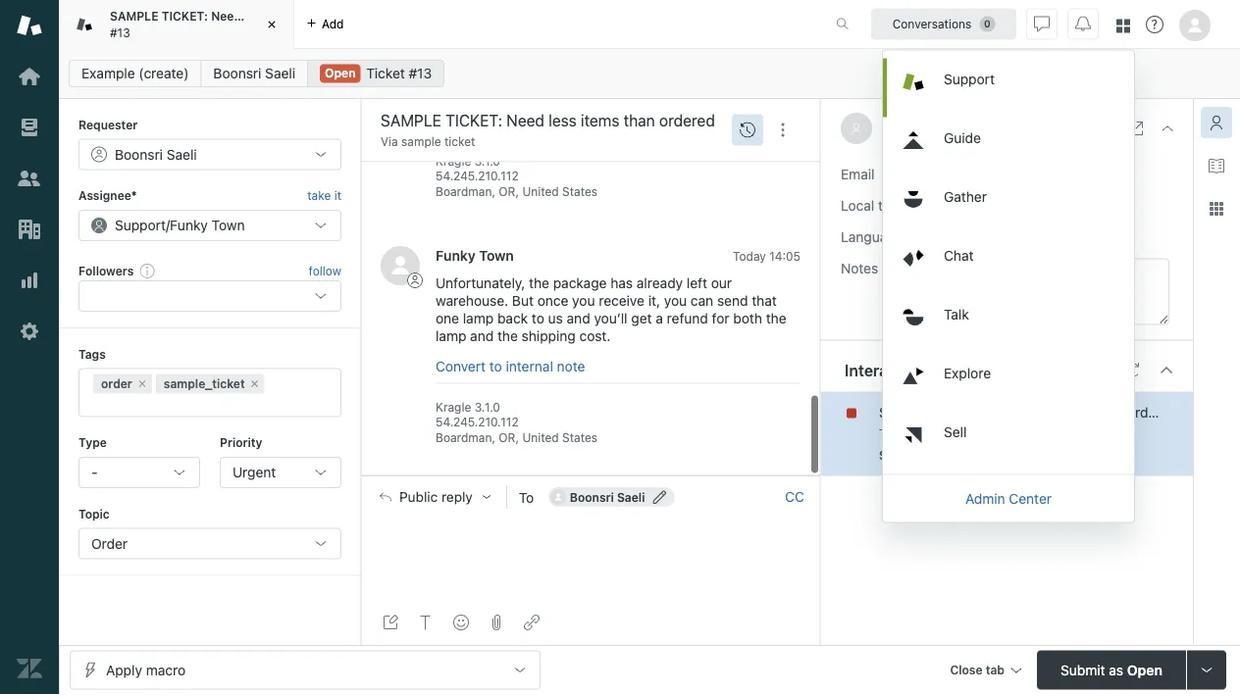 Task type: vqa. For each thing, say whether or not it's contained in the screenshot.
#13 in the Secondary element
yes



Task type: describe. For each thing, give the bounding box(es) containing it.
to inside unfortunately, the package has already left our warehouse. but once you receive it, you can send that one lamp back to us and you'll get a refund for both the lamp and the shipping cost.
[[532, 310, 545, 326]]

Subject field
[[377, 109, 726, 132]]

via sample ticket
[[381, 135, 475, 149]]

macro
[[146, 662, 186, 679]]

to
[[519, 490, 534, 506]]

less for sample ticket: need less items than ordered #13
[[245, 9, 268, 23]]

urgent button
[[220, 457, 342, 489]]

2 54.245.210.112 from the top
[[436, 416, 519, 430]]

-
[[91, 465, 98, 481]]

format text image
[[418, 615, 434, 631]]

guide link
[[887, 117, 1135, 176]]

ticket: for sample ticket: need less items than ordered today 14:03 status
[[937, 404, 988, 421]]

2 kragle from the top
[[436, 401, 471, 414]]

sample for sample ticket: need less items than ordered #13
[[110, 9, 158, 23]]

add button
[[294, 0, 356, 48]]

already
[[637, 275, 683, 291]]

boonsri saeli right user image
[[884, 119, 981, 138]]

14:05
[[770, 250, 801, 264]]

order
[[101, 377, 132, 391]]

2 united from the top
[[523, 431, 559, 445]]

submit
[[1061, 662, 1106, 679]]

button displays agent's chat status as invisible. image
[[1034, 16, 1050, 32]]

user image
[[853, 124, 861, 134]]

convert to internal note
[[436, 358, 585, 375]]

as
[[1109, 662, 1124, 679]]

assignee*
[[79, 189, 137, 203]]

1 states from the top
[[562, 185, 598, 198]]

explore link
[[887, 353, 1135, 412]]

0 vertical spatial lamp
[[463, 310, 494, 326]]

followers
[[79, 264, 134, 278]]

1 vertical spatial lamp
[[436, 328, 467, 344]]

views image
[[17, 115, 42, 140]]

funky inside conversationlabel log
[[436, 248, 476, 264]]

boonsri left "guide" on the right top of page
[[884, 119, 941, 138]]

email
[[841, 166, 875, 182]]

zendesk image
[[17, 657, 42, 682]]

draft mode image
[[383, 615, 398, 631]]

for
[[712, 310, 730, 326]]

requester element
[[79, 139, 342, 170]]

can
[[691, 292, 714, 309]]

follow
[[309, 264, 342, 278]]

example
[[81, 65, 135, 81]]

0 horizontal spatial and
[[470, 328, 494, 344]]

2 or, from the top
[[499, 431, 519, 445]]

email button
[[821, 159, 1193, 190]]

view more details image
[[1129, 121, 1144, 136]]

2 horizontal spatial the
[[766, 310, 787, 326]]

to inside button
[[490, 358, 502, 375]]

close tab
[[950, 664, 1005, 678]]

a
[[656, 310, 663, 326]]

language
[[841, 229, 904, 245]]

one
[[436, 310, 459, 326]]

1 54.245.210.112 from the top
[[436, 169, 519, 183]]

2 3.1.0 from the top
[[475, 401, 500, 414]]

refund
[[667, 310, 709, 326]]

sell
[[944, 424, 967, 440]]

sell link
[[887, 412, 1135, 471]]

open inside secondary element
[[325, 66, 356, 80]]

items for sample ticket: need less items than ordered #13
[[271, 9, 303, 23]]

public
[[399, 490, 438, 506]]

support for support / funky town
[[115, 217, 166, 233]]

ticket
[[445, 135, 475, 149]]

get
[[631, 310, 652, 326]]

Add user notes text field
[[933, 259, 1170, 325]]

get help image
[[1146, 16, 1164, 33]]

back
[[498, 310, 528, 326]]

displays possible ticket submission types image
[[1199, 663, 1215, 679]]

local time
[[841, 197, 906, 214]]

today inside conversationlabel log
[[733, 250, 766, 264]]

center
[[1009, 491, 1052, 507]]

example (create) button
[[69, 60, 202, 87]]

need for sample ticket: need less items than ordered today 14:03 status
[[991, 404, 1025, 421]]

secondary element
[[59, 54, 1241, 93]]

explore
[[944, 365, 991, 381]]

funky inside assignee* element
[[170, 217, 208, 233]]

main element
[[0, 0, 59, 695]]

conversations button
[[872, 8, 1017, 40]]

it
[[334, 189, 342, 203]]

wed, 16:22 mdt
[[933, 197, 1038, 214]]

order
[[91, 536, 128, 552]]

support link
[[887, 58, 1135, 117]]

topic
[[79, 507, 110, 521]]

boonsri saeli inside requester element
[[115, 146, 197, 162]]

Today 14:05 text field
[[733, 250, 801, 264]]

gather link
[[887, 176, 1135, 235]]

public reply button
[[362, 477, 506, 518]]

our
[[711, 275, 732, 291]]

saeli down the support link
[[945, 119, 981, 138]]

sample for sample ticket: need less items than ordered today 14:03 status
[[879, 404, 933, 421]]

today 14:05
[[733, 250, 801, 264]]

organizations image
[[17, 217, 42, 242]]

support / funky town
[[115, 217, 245, 233]]

than for sample ticket: need less items than ordered #13
[[306, 9, 332, 23]]

talk
[[944, 306, 969, 322]]

admin
[[966, 491, 1006, 507]]

customer context image
[[1209, 115, 1225, 131]]

tab containing sample ticket: need less items than ordered
[[59, 0, 381, 49]]

cost.
[[580, 328, 611, 344]]

wed,
[[933, 197, 966, 214]]

saeli inside secondary element
[[265, 65, 296, 81]]

admin image
[[17, 319, 42, 344]]

notes
[[841, 260, 879, 276]]

left
[[687, 275, 708, 291]]

ticket
[[366, 65, 405, 81]]

zendesk products image
[[1117, 19, 1131, 33]]

town inside conversationlabel log
[[479, 248, 514, 264]]

unfortunately,
[[436, 275, 525, 291]]

2 you from the left
[[664, 292, 687, 309]]

status
[[879, 449, 917, 463]]

1 united from the top
[[523, 185, 559, 198]]

- button
[[79, 457, 200, 489]]

saeli left edit user image
[[617, 491, 645, 505]]



Task type: locate. For each thing, give the bounding box(es) containing it.
reporting image
[[17, 268, 42, 293]]

1 horizontal spatial today
[[879, 427, 913, 441]]

0 horizontal spatial the
[[498, 328, 518, 344]]

sample up today 14:03 text box
[[879, 404, 933, 421]]

1 vertical spatial items
[[1058, 404, 1092, 421]]

you'll
[[594, 310, 628, 326]]

support for support
[[944, 71, 995, 87]]

boonsri.saeli@example.com image
[[550, 490, 566, 506]]

1 vertical spatial united
[[523, 431, 559, 445]]

boonsri down 'requester'
[[115, 146, 163, 162]]

mdt
[[1008, 197, 1038, 214]]

0 vertical spatial #13
[[110, 26, 130, 39]]

conversationlabel log
[[361, 37, 821, 477]]

/
[[166, 217, 170, 233]]

16:22
[[969, 197, 1005, 214]]

tab
[[986, 664, 1005, 678]]

items inside "sample ticket: need less items than ordered today 14:03 status"
[[1058, 404, 1092, 421]]

lamp down "one"
[[436, 328, 467, 344]]

0 horizontal spatial town
[[212, 217, 245, 233]]

1 horizontal spatial support
[[944, 71, 995, 87]]

remove image right sample_ticket
[[249, 378, 261, 390]]

less inside "sample ticket: need less items than ordered today 14:03 status"
[[1029, 404, 1054, 421]]

funky
[[170, 217, 208, 233], [436, 248, 476, 264]]

you
[[572, 292, 595, 309], [664, 292, 687, 309]]

town up unfortunately,
[[479, 248, 514, 264]]

kragle 3.1.0 54.245.210.112 boardman, or, united states down subject field
[[436, 154, 598, 198]]

sample up example (create) at the top of page
[[110, 9, 158, 23]]

support up "guide" on the right top of page
[[944, 71, 995, 87]]

the down back
[[498, 328, 518, 344]]

admin center link
[[883, 479, 1135, 519]]

Public reply composer text field
[[371, 518, 812, 560]]

2 boardman, from the top
[[436, 431, 496, 445]]

boardman, up reply
[[436, 431, 496, 445]]

add attachment image
[[489, 615, 504, 631]]

states down subject field
[[562, 185, 598, 198]]

today inside "sample ticket: need less items than ordered today 14:03 status"
[[879, 427, 913, 441]]

user image
[[851, 123, 863, 134]]

customers image
[[17, 166, 42, 191]]

0 vertical spatial than
[[306, 9, 332, 23]]

54.245.210.112 down convert on the bottom left of page
[[436, 416, 519, 430]]

events image
[[740, 122, 756, 138]]

once
[[538, 292, 569, 309]]

interactions
[[845, 361, 934, 380]]

remove image for order
[[136, 378, 148, 390]]

0 vertical spatial united
[[523, 185, 559, 198]]

example (create)
[[81, 65, 189, 81]]

to left internal
[[490, 358, 502, 375]]

edit user image
[[653, 491, 667, 505]]

boonsri inside secondary element
[[213, 65, 261, 81]]

0 horizontal spatial today
[[733, 250, 766, 264]]

insert emojis image
[[453, 615, 469, 631]]

ticket: inside sample ticket: need less items than ordered #13
[[162, 9, 208, 23]]

boardman,
[[436, 185, 496, 198], [436, 431, 496, 445]]

0 vertical spatial sample
[[110, 9, 158, 23]]

lamp down 'warehouse.'
[[463, 310, 494, 326]]

1 or, from the top
[[499, 185, 519, 198]]

remove image right the order
[[136, 378, 148, 390]]

1 vertical spatial the
[[766, 310, 787, 326]]

14:03
[[916, 427, 947, 441]]

1 vertical spatial or,
[[499, 431, 519, 445]]

open left ticket
[[325, 66, 356, 80]]

1 vertical spatial 54.245.210.112
[[436, 416, 519, 430]]

funky down requester element
[[170, 217, 208, 233]]

followers element
[[79, 281, 342, 312]]

boonsri down hide composer icon at bottom
[[570, 491, 614, 505]]

0 horizontal spatial support
[[115, 217, 166, 233]]

boonsri inside requester element
[[115, 146, 163, 162]]

support
[[944, 71, 995, 87], [115, 217, 166, 233]]

1 vertical spatial open
[[1128, 662, 1163, 679]]

2 vertical spatial the
[[498, 328, 518, 344]]

guide
[[944, 130, 981, 146]]

0 vertical spatial to
[[532, 310, 545, 326]]

1 horizontal spatial less
[[1029, 404, 1054, 421]]

1 vertical spatial need
[[991, 404, 1025, 421]]

time
[[878, 197, 906, 214]]

0 vertical spatial today
[[733, 250, 766, 264]]

1 remove image from the left
[[136, 378, 148, 390]]

sample
[[110, 9, 158, 23], [879, 404, 933, 421]]

boonsri saeli down 'requester'
[[115, 146, 197, 162]]

boonsri down sample ticket: need less items than ordered #13
[[213, 65, 261, 81]]

#13 right ticket
[[409, 65, 432, 81]]

send
[[717, 292, 748, 309]]

kragle 3.1.0 54.245.210.112 boardman, or, united states down convert to internal note button
[[436, 401, 598, 445]]

public reply
[[399, 490, 473, 506]]

funky up unfortunately,
[[436, 248, 476, 264]]

tab
[[59, 0, 381, 49]]

funky town link
[[436, 248, 514, 264]]

boonsri saeli
[[213, 65, 296, 81], [884, 119, 981, 138], [115, 146, 197, 162], [570, 491, 645, 505]]

warehouse.
[[436, 292, 509, 309]]

1 horizontal spatial ticket:
[[937, 404, 988, 421]]

reply
[[442, 490, 473, 506]]

1 vertical spatial today
[[879, 427, 913, 441]]

0 horizontal spatial to
[[490, 358, 502, 375]]

notifications image
[[1076, 16, 1091, 32]]

1 vertical spatial less
[[1029, 404, 1054, 421]]

ordered inside sample ticket: need less items than ordered #13
[[335, 9, 381, 23]]

or, up funky town
[[499, 185, 519, 198]]

1 vertical spatial town
[[479, 248, 514, 264]]

1 vertical spatial support
[[115, 217, 166, 233]]

boonsri saeli down hide composer icon at bottom
[[570, 491, 645, 505]]

you down package
[[572, 292, 595, 309]]

1 vertical spatial sample
[[879, 404, 933, 421]]

via
[[381, 135, 398, 149]]

town inside assignee* element
[[212, 217, 245, 233]]

1 vertical spatial funky
[[436, 248, 476, 264]]

0 vertical spatial kragle
[[436, 154, 471, 168]]

assignee* element
[[79, 210, 342, 241]]

1 horizontal spatial #13
[[409, 65, 432, 81]]

priority
[[220, 436, 262, 450]]

0 vertical spatial the
[[529, 275, 550, 291]]

convert to internal note button
[[436, 358, 585, 376]]

local
[[841, 197, 875, 214]]

1 horizontal spatial funky
[[436, 248, 476, 264]]

open right as
[[1128, 662, 1163, 679]]

0 vertical spatial and
[[567, 310, 591, 326]]

1 vertical spatial ordered
[[1128, 404, 1177, 421]]

saeli inside requester element
[[167, 146, 197, 162]]

ticket: up 'sell'
[[937, 404, 988, 421]]

1 kragle from the top
[[436, 154, 471, 168]]

1 horizontal spatial ordered
[[1128, 404, 1177, 421]]

1 horizontal spatial need
[[991, 404, 1025, 421]]

that
[[752, 292, 777, 309]]

0 vertical spatial kragle 3.1.0 54.245.210.112 boardman, or, united states
[[436, 154, 598, 198]]

1 horizontal spatial the
[[529, 275, 550, 291]]

need down explore
[[991, 404, 1025, 421]]

knowledge image
[[1209, 158, 1225, 174]]

and down 'warehouse.'
[[470, 328, 494, 344]]

1 horizontal spatial open
[[1128, 662, 1163, 679]]

0 vertical spatial items
[[271, 9, 303, 23]]

0 vertical spatial town
[[212, 217, 245, 233]]

ticket: inside "sample ticket: need less items than ordered today 14:03 status"
[[937, 404, 988, 421]]

1 vertical spatial ticket:
[[937, 404, 988, 421]]

funky town
[[436, 248, 514, 264]]

1 3.1.0 from the top
[[475, 154, 500, 168]]

to
[[532, 310, 545, 326], [490, 358, 502, 375]]

need inside "sample ticket: need less items than ordered today 14:03 status"
[[991, 404, 1025, 421]]

ticket #13
[[366, 65, 432, 81]]

0 horizontal spatial funky
[[170, 217, 208, 233]]

than inside "sample ticket: need less items than ordered today 14:03 status"
[[1096, 404, 1124, 421]]

support inside assignee* element
[[115, 217, 166, 233]]

1 vertical spatial to
[[490, 358, 502, 375]]

package
[[553, 275, 607, 291]]

Today 14:03 text field
[[879, 427, 947, 441]]

0 horizontal spatial items
[[271, 9, 303, 23]]

items for sample ticket: need less items than ordered today 14:03 status
[[1058, 404, 1092, 421]]

sample ticket: need less items than ordered #13
[[110, 9, 381, 39]]

close tab button
[[942, 651, 1030, 693]]

need for sample ticket: need less items than ordered #13
[[211, 9, 241, 23]]

apply
[[106, 662, 142, 679]]

ticket: for sample ticket: need less items than ordered #13
[[162, 9, 208, 23]]

remove image for sample_ticket
[[249, 378, 261, 390]]

the up 'once'
[[529, 275, 550, 291]]

requester
[[79, 118, 138, 132]]

0 horizontal spatial than
[[306, 9, 332, 23]]

saeli up support / funky town
[[167, 146, 197, 162]]

add link (cmd k) image
[[524, 615, 540, 631]]

ordered for sample ticket: need less items than ordered today 14:03 status
[[1128, 404, 1177, 421]]

0 horizontal spatial need
[[211, 9, 241, 23]]

1 boardman, from the top
[[436, 185, 496, 198]]

1 horizontal spatial than
[[1096, 404, 1124, 421]]

0 vertical spatial 3.1.0
[[475, 154, 500, 168]]

1 horizontal spatial sample
[[879, 404, 933, 421]]

tabs tab list
[[59, 0, 816, 49]]

less up the "boonsri saeli" link
[[245, 9, 268, 23]]

0 vertical spatial ordered
[[335, 9, 381, 23]]

and
[[567, 310, 591, 326], [470, 328, 494, 344]]

2 remove image from the left
[[249, 378, 261, 390]]

avatar image
[[381, 246, 420, 286]]

0 vertical spatial boardman,
[[436, 185, 496, 198]]

#13 inside sample ticket: need less items than ordered #13
[[110, 26, 130, 39]]

ticket: up (create)
[[162, 9, 208, 23]]

3.1.0
[[475, 154, 500, 168], [475, 401, 500, 414]]

1 horizontal spatial town
[[479, 248, 514, 264]]

united up "to"
[[523, 431, 559, 445]]

boonsri saeli inside secondary element
[[213, 65, 296, 81]]

1 horizontal spatial and
[[567, 310, 591, 326]]

than for sample ticket: need less items than ordered today 14:03 status
[[1096, 404, 1124, 421]]

states up hide composer icon at bottom
[[562, 431, 598, 445]]

0 horizontal spatial ordered
[[335, 9, 381, 23]]

54.245.210.112 down 'ticket'
[[436, 169, 519, 183]]

0 vertical spatial or,
[[499, 185, 519, 198]]

today left 14:05 on the top of the page
[[733, 250, 766, 264]]

1 vertical spatial states
[[562, 431, 598, 445]]

note
[[557, 358, 585, 375]]

chat
[[944, 247, 974, 264]]

close image
[[262, 15, 282, 34]]

today
[[733, 250, 766, 264], [879, 427, 913, 441]]

take it button
[[307, 186, 342, 206]]

1 you from the left
[[572, 292, 595, 309]]

to left us on the top left
[[532, 310, 545, 326]]

0 vertical spatial states
[[562, 185, 598, 198]]

#13 inside secondary element
[[409, 65, 432, 81]]

apps image
[[1209, 201, 1225, 217]]

and right us on the top left
[[567, 310, 591, 326]]

chat link
[[887, 235, 1135, 294]]

or, up "to"
[[499, 431, 519, 445]]

conversations
[[893, 17, 972, 31]]

1 horizontal spatial items
[[1058, 404, 1092, 421]]

tags
[[79, 348, 106, 361]]

sample inside sample ticket: need less items than ordered #13
[[110, 9, 158, 23]]

0 vertical spatial less
[[245, 9, 268, 23]]

boardman, down 'ticket'
[[436, 185, 496, 198]]

cc button
[[785, 489, 805, 507]]

add
[[322, 17, 344, 31]]

internal
[[506, 358, 553, 375]]

kragle down convert on the bottom left of page
[[436, 401, 471, 414]]

urgent
[[233, 465, 276, 481]]

1 vertical spatial boardman,
[[436, 431, 496, 445]]

0 vertical spatial need
[[211, 9, 241, 23]]

0 horizontal spatial #13
[[110, 26, 130, 39]]

apply macro
[[106, 662, 186, 679]]

than inside sample ticket: need less items than ordered #13
[[306, 9, 332, 23]]

saeli down close image
[[265, 65, 296, 81]]

1 vertical spatial kragle
[[436, 401, 471, 414]]

0 horizontal spatial sample
[[110, 9, 158, 23]]

3.1.0 down 'ticket'
[[475, 154, 500, 168]]

close image
[[1160, 121, 1176, 136]]

0 vertical spatial ticket:
[[162, 9, 208, 23]]

#13 up example
[[110, 26, 130, 39]]

need left close image
[[211, 9, 241, 23]]

0 vertical spatial 54.245.210.112
[[436, 169, 519, 183]]

united down subject field
[[523, 185, 559, 198]]

less inside sample ticket: need less items than ordered #13
[[245, 9, 268, 23]]

1 horizontal spatial you
[[664, 292, 687, 309]]

1 kragle 3.1.0 54.245.210.112 boardman, or, united states from the top
[[436, 154, 598, 198]]

kragle down 'ticket'
[[436, 154, 471, 168]]

gather
[[944, 188, 987, 205]]

less
[[245, 9, 268, 23], [1029, 404, 1054, 421]]

sample inside "sample ticket: need less items than ordered today 14:03 status"
[[879, 404, 933, 421]]

2 kragle 3.1.0 54.245.210.112 boardman, or, united states from the top
[[436, 401, 598, 445]]

sample ticket: need less items than ordered today 14:03 status
[[879, 404, 1177, 463]]

cc
[[785, 490, 805, 506]]

boonsri saeli link
[[201, 60, 308, 87]]

need inside sample ticket: need less items than ordered #13
[[211, 9, 241, 23]]

ticket actions image
[[775, 122, 791, 138]]

saeli
[[265, 65, 296, 81], [945, 119, 981, 138], [167, 146, 197, 162], [617, 491, 645, 505]]

sample
[[401, 135, 441, 149]]

topic element
[[79, 528, 342, 560]]

or,
[[499, 185, 519, 198], [499, 431, 519, 445]]

get started image
[[17, 64, 42, 89]]

3.1.0 down convert to internal note button
[[475, 401, 500, 414]]

2 states from the top
[[562, 431, 598, 445]]

0 horizontal spatial you
[[572, 292, 595, 309]]

it,
[[649, 292, 661, 309]]

1 vertical spatial kragle 3.1.0 54.245.210.112 boardman, or, united states
[[436, 401, 598, 445]]

info on adding followers image
[[140, 263, 155, 279]]

sample_ticket
[[164, 377, 245, 391]]

1 vertical spatial and
[[470, 328, 494, 344]]

you right "it,"
[[664, 292, 687, 309]]

the down that
[[766, 310, 787, 326]]

follow button
[[309, 262, 342, 280]]

ordered for sample ticket: need less items than ordered #13
[[335, 9, 381, 23]]

1 horizontal spatial to
[[532, 310, 545, 326]]

0 horizontal spatial less
[[245, 9, 268, 23]]

less up center
[[1029, 404, 1054, 421]]

0 vertical spatial funky
[[170, 217, 208, 233]]

kragle
[[436, 154, 471, 168], [436, 401, 471, 414]]

both
[[734, 310, 763, 326]]

us
[[548, 310, 563, 326]]

1 vertical spatial than
[[1096, 404, 1124, 421]]

town right /
[[212, 217, 245, 233]]

support down the assignee*
[[115, 217, 166, 233]]

less for sample ticket: need less items than ordered today 14:03 status
[[1029, 404, 1054, 421]]

open
[[325, 66, 356, 80], [1128, 662, 1163, 679]]

0 vertical spatial support
[[944, 71, 995, 87]]

close
[[950, 664, 983, 678]]

but
[[512, 292, 534, 309]]

ordered inside "sample ticket: need less items than ordered today 14:03 status"
[[1128, 404, 1177, 421]]

0 horizontal spatial remove image
[[136, 378, 148, 390]]

receive
[[599, 292, 645, 309]]

1 vertical spatial 3.1.0
[[475, 401, 500, 414]]

0 horizontal spatial open
[[325, 66, 356, 80]]

items inside sample ticket: need less items than ordered #13
[[271, 9, 303, 23]]

0 horizontal spatial ticket:
[[162, 9, 208, 23]]

items
[[271, 9, 303, 23], [1058, 404, 1092, 421]]

1 vertical spatial #13
[[409, 65, 432, 81]]

today up status
[[879, 427, 913, 441]]

boonsri saeli down sample ticket: need less items than ordered #13
[[213, 65, 296, 81]]

has
[[611, 275, 633, 291]]

1 horizontal spatial remove image
[[249, 378, 261, 390]]

admin center
[[966, 491, 1052, 507]]

zendesk support image
[[17, 13, 42, 38]]

united
[[523, 185, 559, 198], [523, 431, 559, 445]]

remove image
[[136, 378, 148, 390], [249, 378, 261, 390]]

0 vertical spatial open
[[325, 66, 356, 80]]

hide composer image
[[583, 468, 599, 484]]



